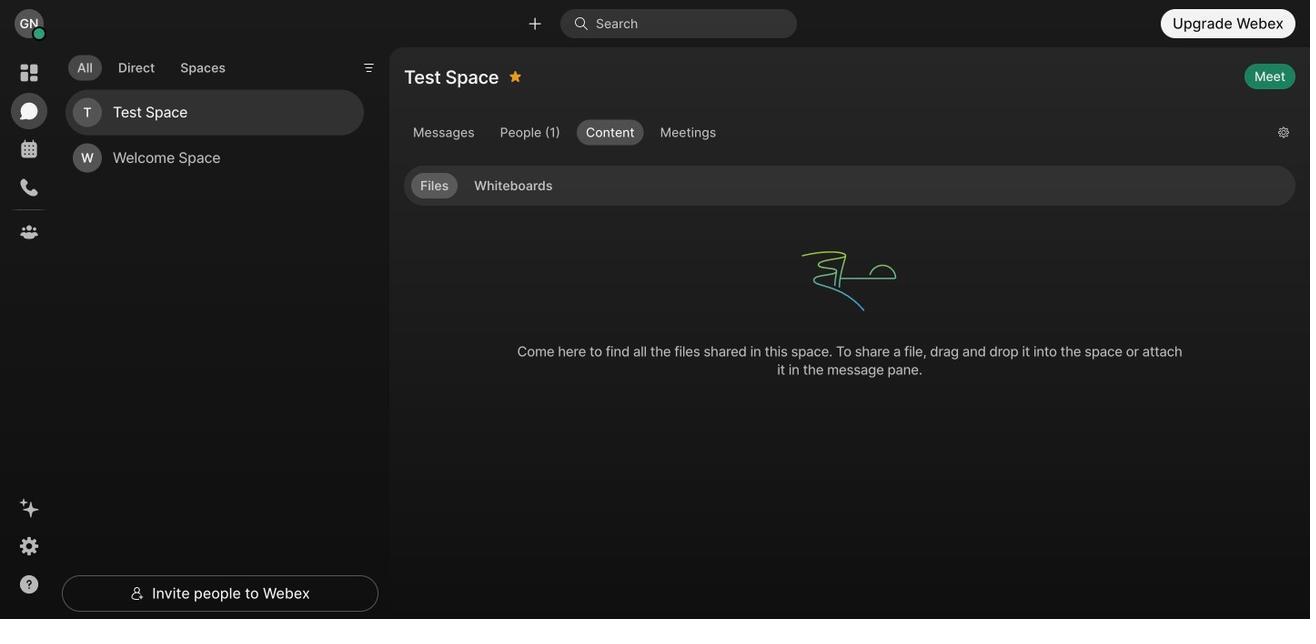 Task type: locate. For each thing, give the bounding box(es) containing it.
group
[[404, 120, 1264, 149]]

test space list item
[[66, 90, 364, 135]]

welcome space list item
[[66, 135, 364, 181]]

navigation
[[0, 47, 58, 619]]

tab list
[[64, 44, 239, 86]]

webex tab list
[[11, 55, 47, 250]]



Task type: vqa. For each thing, say whether or not it's contained in the screenshot.
navigation
yes



